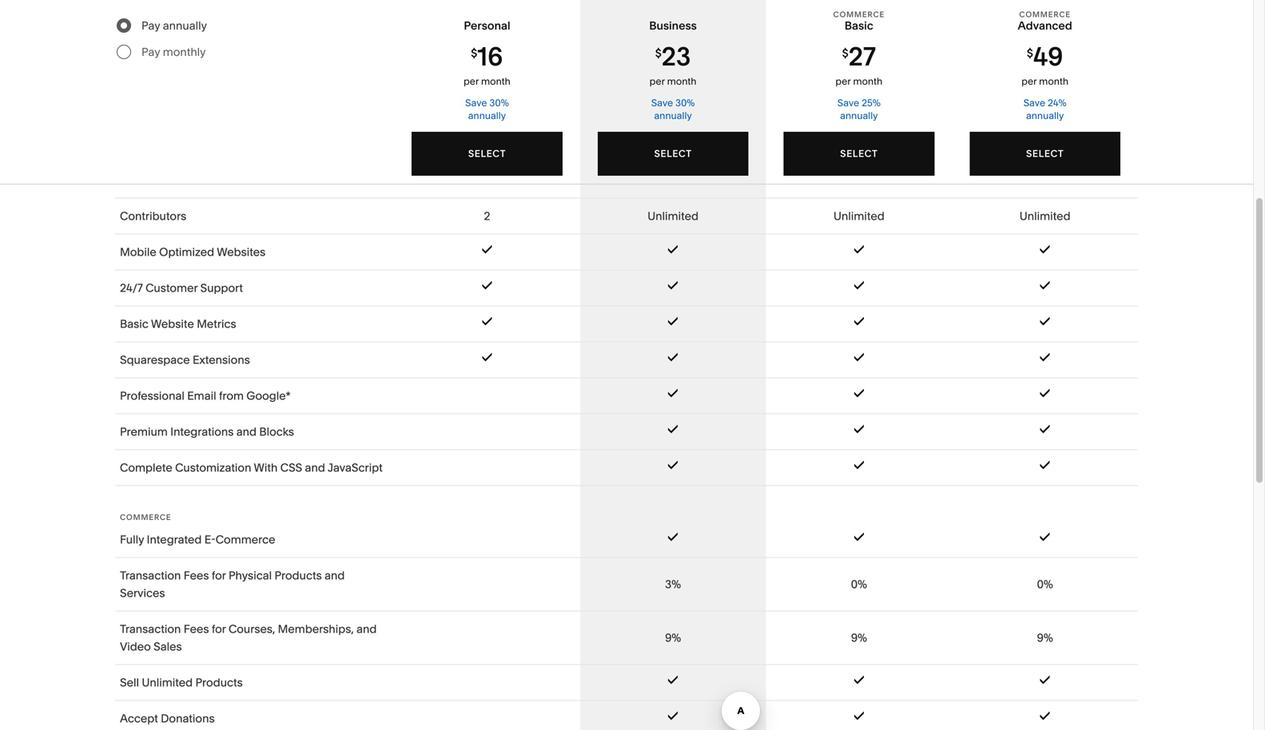 Task type: describe. For each thing, give the bounding box(es) containing it.
optimized
[[159, 245, 214, 259]]

premium integrations and blocks
[[120, 425, 294, 439]]

24/7
[[120, 281, 143, 295]]

$ 23 per month
[[650, 41, 696, 87]]

pay for pay annually
[[141, 19, 160, 32]]

upgrade
[[539, 702, 586, 715]]

3%
[[665, 578, 681, 591]]

video
[[120, 640, 151, 654]]

your
[[410, 702, 434, 715]]

accept donations
[[120, 712, 215, 726]]

business
[[649, 19, 697, 32]]

every
[[206, 156, 235, 169]]

premium
[[120, 425, 168, 439]]

customization
[[175, 461, 251, 475]]

and left blocks
[[236, 425, 257, 439]]

need
[[238, 156, 267, 169]]

commerce advanced
[[1018, 10, 1072, 32]]

2 horizontal spatial to
[[614, 702, 624, 715]]

google*
[[246, 389, 291, 403]]

sales
[[154, 640, 182, 654]]

personal
[[464, 19, 510, 32]]

transaction for video
[[120, 623, 181, 636]]

save inside save 25% annually
[[837, 97, 859, 109]]

for for courses,
[[212, 623, 226, 636]]

your trial ends in 5 days. upgrade now to get the most out of your site.
[[410, 702, 776, 715]]

days.
[[509, 702, 537, 715]]

of
[[716, 702, 726, 715]]

physical
[[229, 569, 272, 583]]

annually up monthly
[[163, 19, 207, 32]]

sell
[[120, 676, 139, 690]]

fees for physical
[[184, 569, 209, 583]]

out
[[696, 702, 713, 715]]

2 save from the left
[[651, 97, 673, 109]]

2 select button from the left
[[598, 132, 748, 176]]

1 select button from the left
[[412, 132, 562, 176]]

blogs
[[297, 156, 327, 169]]

the
[[647, 702, 664, 715]]

now
[[589, 702, 611, 715]]

websites
[[217, 245, 266, 259]]

accept
[[120, 712, 158, 726]]

24%
[[1048, 97, 1067, 109]]

per for 27
[[836, 76, 851, 87]]

courses,
[[229, 623, 275, 636]]

commerce for commerce basic
[[833, 10, 885, 19]]

contributors
[[120, 209, 186, 223]]

portfolios
[[120, 173, 170, 187]]

$ 27 per month
[[836, 41, 882, 87]]

terryturtle85@gmail.com button
[[24, 629, 177, 660]]

month for 16
[[481, 76, 510, 87]]

integrations
[[170, 425, 234, 439]]

complete customization with css and javascript
[[120, 461, 383, 475]]

1 vertical spatial products
[[195, 676, 243, 690]]

save 24% annually
[[1023, 97, 1067, 121]]

bandwidth
[[174, 48, 230, 62]]

contacts
[[26, 184, 81, 200]]

$ 16 per month
[[464, 41, 510, 87]]

templates
[[120, 156, 175, 169]]

24/7 customer support
[[120, 281, 243, 295]]

from inside templates to fit every need from blogs to portfolios
[[270, 156, 294, 169]]

services
[[120, 587, 165, 600]]

javascript
[[328, 461, 383, 475]]

e-
[[204, 533, 216, 547]]

pay annually
[[141, 19, 207, 32]]

products inside transaction fees for physical products and services
[[274, 569, 322, 583]]

annually down $ 16 per month
[[468, 110, 506, 121]]

blocks
[[259, 425, 294, 439]]

transaction fees for courses, memberships, and video sales
[[120, 623, 377, 654]]

terryturtle85@gmail.com
[[64, 645, 175, 657]]

annually down $ 23 per month
[[654, 110, 692, 121]]

3 select from the left
[[840, 148, 878, 159]]

commerce basic
[[833, 10, 885, 32]]

2 select from the left
[[654, 148, 692, 159]]

monthly
[[163, 45, 206, 59]]

for for physical
[[212, 569, 226, 583]]

commerce for commerce
[[120, 513, 171, 522]]

donations
[[161, 712, 215, 726]]

squarespace
[[120, 353, 190, 367]]

0 horizontal spatial to
[[177, 156, 188, 169]]

mobile optimized websites
[[120, 245, 266, 259]]

advanced
[[1018, 19, 1072, 32]]

templates to fit every need from blogs to portfolios
[[120, 156, 340, 187]]

5
[[500, 702, 507, 715]]

$ for 49
[[1027, 46, 1033, 60]]

site.
[[755, 702, 776, 715]]

per for 23
[[650, 76, 665, 87]]

per for 16
[[464, 76, 479, 87]]

30% for 23
[[675, 97, 695, 109]]

$ for 27
[[842, 46, 848, 60]]

integrated
[[147, 533, 202, 547]]

commerce up physical
[[216, 533, 275, 547]]

month for 27
[[853, 76, 882, 87]]

save 25% annually
[[837, 97, 881, 121]]

month for 49
[[1039, 76, 1068, 87]]



Task type: vqa. For each thing, say whether or not it's contained in the screenshot.
anything to the left
no



Task type: locate. For each thing, give the bounding box(es) containing it.
2 per from the left
[[650, 76, 665, 87]]

0 vertical spatial pay
[[141, 19, 160, 32]]

3 month from the left
[[853, 76, 882, 87]]

month for 23
[[667, 76, 696, 87]]

30%
[[489, 97, 509, 109], [675, 97, 695, 109]]

email
[[187, 389, 216, 403]]

fees inside transaction fees for physical products and services
[[184, 569, 209, 583]]

9%
[[665, 631, 681, 645], [851, 631, 867, 645], [1037, 631, 1053, 645]]

contacts link
[[26, 183, 177, 202]]

save inside save 24% annually
[[1023, 97, 1045, 109]]

commerce
[[833, 10, 885, 19], [1019, 10, 1071, 19], [120, 513, 171, 522], [216, 533, 275, 547]]

$ down advanced
[[1027, 46, 1033, 60]]

trial
[[437, 702, 456, 715]]

to right the blogs
[[330, 156, 340, 169]]

support
[[200, 281, 243, 295]]

fees down "fully integrated e-commerce"
[[184, 569, 209, 583]]

3 9% from the left
[[1037, 631, 1053, 645]]

1 horizontal spatial basic
[[845, 19, 873, 32]]

16
[[477, 41, 503, 72]]

from
[[270, 156, 294, 169], [219, 389, 244, 403]]

1 9% from the left
[[665, 631, 681, 645]]

for left physical
[[212, 569, 226, 583]]

from right need
[[270, 156, 294, 169]]

4 $ from the left
[[1027, 46, 1033, 60]]

month inside $ 27 per month
[[853, 76, 882, 87]]

annually inside save 24% annually
[[1026, 110, 1064, 121]]

2 9% from the left
[[851, 631, 867, 645]]

for inside transaction fees for physical products and services
[[212, 569, 226, 583]]

save 30% annually down $ 23 per month
[[651, 97, 695, 121]]

4 per from the left
[[1022, 76, 1037, 87]]

1 select from the left
[[468, 148, 506, 159]]

1 vertical spatial from
[[219, 389, 244, 403]]

3 per from the left
[[836, 76, 851, 87]]

security
[[142, 12, 185, 26]]

2 save 30% annually from the left
[[651, 97, 695, 121]]

your
[[729, 702, 752, 715]]

save 30% annually down $ 16 per month
[[465, 97, 509, 121]]

$
[[471, 46, 477, 60], [655, 46, 662, 60], [842, 46, 848, 60], [1027, 46, 1033, 60]]

and inside "transaction fees for courses, memberships, and video sales"
[[356, 623, 377, 636]]

$ down commerce basic
[[842, 46, 848, 60]]

4 month from the left
[[1039, 76, 1068, 87]]

unlimited bandwidth
[[120, 48, 230, 62]]

0 vertical spatial from
[[270, 156, 294, 169]]

ssl
[[120, 12, 139, 26]]

month
[[481, 76, 510, 87], [667, 76, 696, 87], [853, 76, 882, 87], [1039, 76, 1068, 87]]

to left get
[[614, 702, 624, 715]]

1 for from the top
[[212, 569, 226, 583]]

0 horizontal spatial 0%
[[851, 578, 867, 591]]

month inside $ 23 per month
[[667, 76, 696, 87]]

in
[[488, 702, 497, 715]]

$ for 23
[[655, 46, 662, 60]]

with
[[254, 461, 278, 475]]

$ inside $ 16 per month
[[471, 46, 477, 60]]

$ down personal
[[471, 46, 477, 60]]

to
[[177, 156, 188, 169], [330, 156, 340, 169], [614, 702, 624, 715]]

most
[[667, 702, 694, 715]]

extensions
[[193, 353, 250, 367]]

per down 49
[[1022, 76, 1037, 87]]

0 vertical spatial basic
[[845, 19, 873, 32]]

pay monthly
[[141, 45, 206, 59]]

2 fees from the top
[[184, 623, 209, 636]]

3 save from the left
[[837, 97, 859, 109]]

1 horizontal spatial products
[[274, 569, 322, 583]]

0 horizontal spatial 30%
[[489, 97, 509, 109]]

per inside $ 23 per month
[[650, 76, 665, 87]]

1 month from the left
[[481, 76, 510, 87]]

0%
[[851, 578, 867, 591], [1037, 578, 1053, 591]]

fees left courses,
[[184, 623, 209, 636]]

1 horizontal spatial 9%
[[851, 631, 867, 645]]

per down 16 on the top
[[464, 76, 479, 87]]

for left courses,
[[212, 623, 226, 636]]

2 $ from the left
[[655, 46, 662, 60]]

$ inside $ 27 per month
[[842, 46, 848, 60]]

3 $ from the left
[[842, 46, 848, 60]]

$ down "business"
[[655, 46, 662, 60]]

sell unlimited products
[[120, 676, 243, 690]]

1 vertical spatial fees
[[184, 623, 209, 636]]

basic down 24/7
[[120, 317, 148, 331]]

and right css
[[305, 461, 325, 475]]

per inside $ 27 per month
[[836, 76, 851, 87]]

0 vertical spatial for
[[212, 569, 226, 583]]

transaction
[[120, 569, 181, 583], [120, 623, 181, 636]]

and inside transaction fees for physical products and services
[[325, 569, 345, 583]]

pay
[[141, 19, 160, 32], [141, 45, 160, 59]]

1 vertical spatial transaction
[[120, 623, 181, 636]]

$ inside $ 49 per month
[[1027, 46, 1033, 60]]

products right physical
[[274, 569, 322, 583]]

customer
[[146, 281, 198, 295]]

commerce up fully
[[120, 513, 171, 522]]

professional email from google*
[[120, 389, 291, 403]]

css
[[280, 461, 302, 475]]

get
[[627, 702, 644, 715]]

month down 23 on the top
[[667, 76, 696, 87]]

2
[[484, 209, 490, 223]]

per down 27
[[836, 76, 851, 87]]

1 horizontal spatial 0%
[[1037, 578, 1053, 591]]

save down $ 23 per month
[[651, 97, 673, 109]]

fees
[[184, 569, 209, 583], [184, 623, 209, 636]]

1 pay from the top
[[141, 19, 160, 32]]

0 vertical spatial transaction
[[120, 569, 181, 583]]

per down 23 on the top
[[650, 76, 665, 87]]

per
[[464, 76, 479, 87], [650, 76, 665, 87], [836, 76, 851, 87], [1022, 76, 1037, 87]]

month up the 25%
[[853, 76, 882, 87]]

save left the 25%
[[837, 97, 859, 109]]

1 horizontal spatial to
[[330, 156, 340, 169]]

commerce for commerce advanced
[[1019, 10, 1071, 19]]

basic website metrics
[[120, 317, 236, 331]]

1 transaction from the top
[[120, 569, 181, 583]]

1 per from the left
[[464, 76, 479, 87]]

2 horizontal spatial 9%
[[1037, 631, 1053, 645]]

4 select from the left
[[1026, 148, 1064, 159]]

month down 16 on the top
[[481, 76, 510, 87]]

and
[[236, 425, 257, 439], [305, 461, 325, 475], [325, 569, 345, 583], [356, 623, 377, 636]]

4 save from the left
[[1023, 97, 1045, 109]]

for inside "transaction fees for courses, memberships, and video sales"
[[212, 623, 226, 636]]

ssl security
[[120, 12, 185, 26]]

pay for pay monthly
[[141, 45, 160, 59]]

metrics
[[197, 317, 236, 331]]

2 transaction from the top
[[120, 623, 181, 636]]

transaction for services
[[120, 569, 181, 583]]

and up the memberships,
[[325, 569, 345, 583]]

0 vertical spatial fees
[[184, 569, 209, 583]]

27
[[848, 41, 876, 72]]

4 select button from the left
[[970, 132, 1120, 176]]

annually down the 25%
[[840, 110, 878, 121]]

transaction up services
[[120, 569, 181, 583]]

annually inside save 25% annually
[[840, 110, 878, 121]]

1 horizontal spatial from
[[270, 156, 294, 169]]

save
[[465, 97, 487, 109], [651, 97, 673, 109], [837, 97, 859, 109], [1023, 97, 1045, 109]]

0 horizontal spatial products
[[195, 676, 243, 690]]

1 save 30% annually from the left
[[465, 97, 509, 121]]

per inside $ 16 per month
[[464, 76, 479, 87]]

1 horizontal spatial 30%
[[675, 97, 695, 109]]

basic
[[845, 19, 873, 32], [120, 317, 148, 331]]

select button
[[412, 132, 562, 176], [598, 132, 748, 176], [784, 132, 934, 176], [970, 132, 1120, 176]]

professional
[[120, 389, 185, 403]]

$ for 16
[[471, 46, 477, 60]]

$ 49 per month
[[1022, 41, 1068, 87]]

save left the 24%
[[1023, 97, 1045, 109]]

squarespace extensions
[[120, 353, 250, 367]]

1 vertical spatial for
[[212, 623, 226, 636]]

2 month from the left
[[667, 76, 696, 87]]

49
[[1033, 41, 1063, 72]]

basic up 27
[[845, 19, 873, 32]]

0 horizontal spatial from
[[219, 389, 244, 403]]

2 pay from the top
[[141, 45, 160, 59]]

1 vertical spatial pay
[[141, 45, 160, 59]]

1 $ from the left
[[471, 46, 477, 60]]

commerce up 27
[[833, 10, 885, 19]]

fully
[[120, 533, 144, 547]]

fees for courses,
[[184, 623, 209, 636]]

1 horizontal spatial save 30% annually
[[651, 97, 695, 121]]

transaction fees for physical products and services
[[120, 569, 345, 600]]

save 30% annually for 23
[[651, 97, 695, 121]]

transaction inside transaction fees for physical products and services
[[120, 569, 181, 583]]

30% down $ 16 per month
[[489, 97, 509, 109]]

to left fit
[[177, 156, 188, 169]]

1 vertical spatial basic
[[120, 317, 148, 331]]

fully integrated e-commerce
[[120, 533, 275, 547]]

transaction inside "transaction fees for courses, memberships, and video sales"
[[120, 623, 181, 636]]

fees inside "transaction fees for courses, memberships, and video sales"
[[184, 623, 209, 636]]

month up the 24%
[[1039, 76, 1068, 87]]

1 30% from the left
[[489, 97, 509, 109]]

per for 49
[[1022, 76, 1037, 87]]

2 0% from the left
[[1037, 578, 1053, 591]]

mobile
[[120, 245, 156, 259]]

month inside $ 16 per month
[[481, 76, 510, 87]]

pay down ssl security
[[141, 45, 160, 59]]

complete
[[120, 461, 172, 475]]

annually down the 24%
[[1026, 110, 1064, 121]]

products
[[274, 569, 322, 583], [195, 676, 243, 690]]

save down $ 16 per month
[[465, 97, 487, 109]]

memberships,
[[278, 623, 354, 636]]

from right email
[[219, 389, 244, 403]]

1 0% from the left
[[851, 578, 867, 591]]

per inside $ 49 per month
[[1022, 76, 1037, 87]]

30% for 16
[[489, 97, 509, 109]]

month inside $ 49 per month
[[1039, 76, 1068, 87]]

and right the memberships,
[[356, 623, 377, 636]]

0 vertical spatial products
[[274, 569, 322, 583]]

1 save from the left
[[465, 97, 487, 109]]

website
[[151, 317, 194, 331]]

commerce up 49
[[1019, 10, 1071, 19]]

ends
[[459, 702, 485, 715]]

0 horizontal spatial 9%
[[665, 631, 681, 645]]

transaction up video
[[120, 623, 181, 636]]

1 fees from the top
[[184, 569, 209, 583]]

0 horizontal spatial save 30% annually
[[465, 97, 509, 121]]

basic inside commerce basic
[[845, 19, 873, 32]]

2 for from the top
[[212, 623, 226, 636]]

annually
[[163, 19, 207, 32], [468, 110, 506, 121], [654, 110, 692, 121], [840, 110, 878, 121], [1026, 110, 1064, 121]]

save 30% annually for 16
[[465, 97, 509, 121]]

30% down $ 23 per month
[[675, 97, 695, 109]]

unlimited
[[120, 48, 171, 62], [647, 209, 699, 223], [833, 209, 884, 223], [1019, 209, 1070, 223], [142, 676, 193, 690]]

select
[[468, 148, 506, 159], [654, 148, 692, 159], [840, 148, 878, 159], [1026, 148, 1064, 159]]

products up the donations
[[195, 676, 243, 690]]

commerce inside commerce advanced
[[1019, 10, 1071, 19]]

pay right ssl
[[141, 19, 160, 32]]

23
[[662, 41, 691, 72]]

25%
[[862, 97, 881, 109]]

2 30% from the left
[[675, 97, 695, 109]]

3 select button from the left
[[784, 132, 934, 176]]

$ inside $ 23 per month
[[655, 46, 662, 60]]

fit
[[191, 156, 203, 169]]

0 horizontal spatial basic
[[120, 317, 148, 331]]



